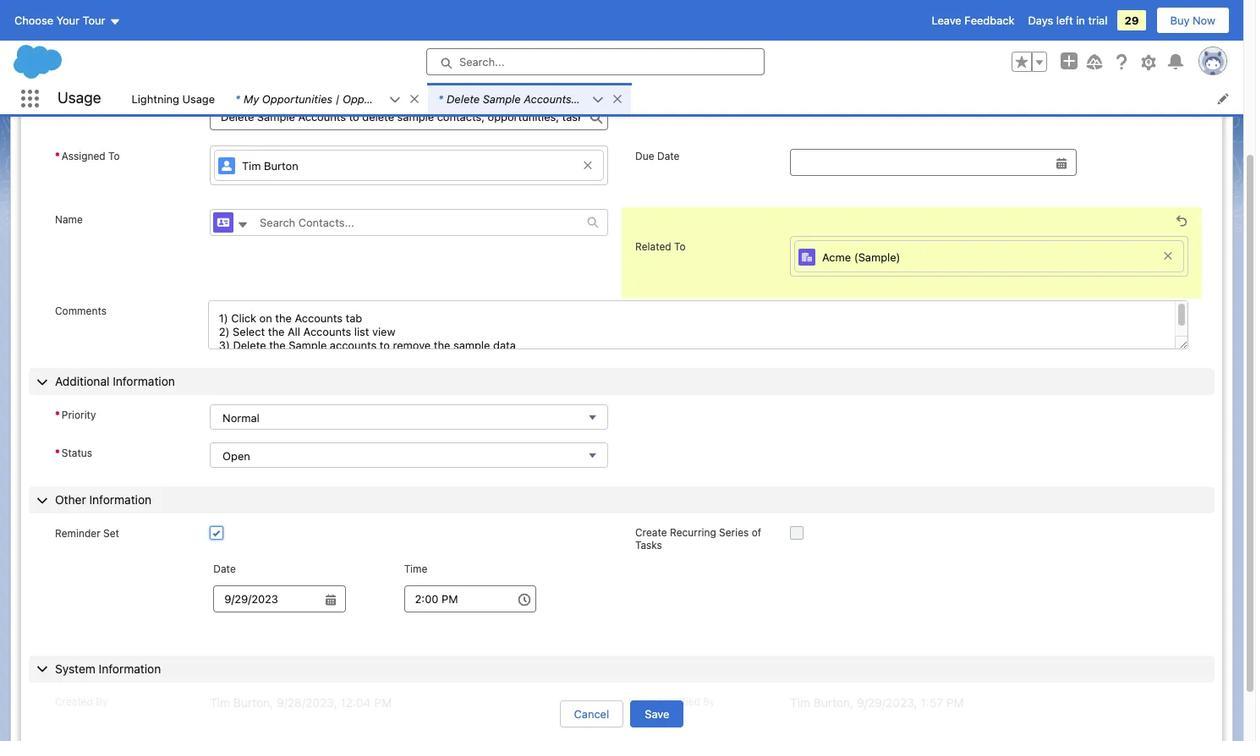 Task type: describe. For each thing, give the bounding box(es) containing it.
related link
[[104, 29, 177, 50]]

1:57
[[921, 696, 944, 710]]

related for related
[[117, 29, 164, 44]]

0 vertical spatial list
[[11, 0, 1233, 12]]

left
[[1057, 14, 1074, 27]]

acme (sample) link
[[795, 240, 1185, 272]]

task
[[55, 71, 80, 85]]

other
[[55, 493, 86, 507]]

open
[[223, 450, 250, 463]]

your
[[56, 14, 80, 27]]

1 horizontal spatial date
[[658, 149, 680, 162]]

information for system information
[[99, 662, 161, 676]]

9/29/2023,
[[857, 696, 918, 710]]

9/28/2023,
[[277, 696, 337, 710]]

to for assigned to
[[108, 149, 120, 162]]

search... button
[[427, 48, 765, 75]]

* left priority
[[55, 409, 60, 422]]

burton for tim burton , 9/29/2023, 1:57 pm
[[814, 696, 851, 710]]

assigned to
[[62, 149, 120, 162]]

related for related to
[[636, 240, 672, 253]]

save button
[[631, 701, 684, 728]]

due date
[[636, 149, 680, 162]]

Comments text field
[[208, 301, 1189, 350]]

create recurring series of tasks
[[636, 527, 762, 552]]

normal button
[[210, 405, 609, 430]]

to for related to
[[675, 240, 686, 253]]

tour
[[83, 14, 105, 27]]

buy
[[1171, 14, 1190, 27]]

status
[[62, 447, 92, 460]]

in
[[1077, 14, 1086, 27]]

text default image inside * list item
[[612, 93, 624, 105]]

system information button
[[29, 656, 1215, 683]]

tim burton , 9/28/2023, 12:04 pm
[[210, 696, 392, 710]]

tim for tim burton
[[242, 159, 261, 173]]

list containing lightning usage
[[121, 83, 1244, 114]]

buy now button
[[1157, 7, 1231, 34]]

leave feedback
[[932, 14, 1015, 27]]

1 opportunities from the left
[[262, 92, 333, 105]]

* left subject
[[57, 105, 62, 117]]

contacts image
[[213, 213, 234, 233]]

list item containing *
[[225, 83, 428, 114]]

other information button
[[29, 487, 1215, 514]]

open button
[[210, 443, 609, 468]]

days
[[1029, 14, 1054, 27]]

acme
[[823, 250, 852, 264]]

tim burton , 9/29/2023, 1:57 pm
[[791, 696, 965, 710]]

details link
[[21, 29, 94, 50]]

search...
[[460, 55, 505, 69]]

pm for 9/28/2023, 12:04 pm
[[374, 696, 392, 710]]

* left status
[[55, 447, 60, 460]]

tasks
[[636, 539, 663, 552]]

1 by from the left
[[96, 696, 108, 708]]

tim burton
[[242, 159, 299, 173]]

time
[[404, 563, 428, 575]]

reminder set
[[55, 527, 119, 540]]

additional information
[[55, 374, 175, 389]]

system information
[[55, 662, 161, 676]]

lightning
[[132, 92, 179, 105]]

* inside list item
[[438, 92, 443, 105]]

priority
[[62, 409, 96, 422]]

days left in trial
[[1029, 14, 1108, 27]]

additional
[[55, 374, 110, 389]]

, for 9/28/2023, 12:04 pm
[[270, 696, 274, 710]]



Task type: vqa. For each thing, say whether or not it's contained in the screenshot.
the leftmost Opportunities
yes



Task type: locate. For each thing, give the bounding box(es) containing it.
1 horizontal spatial to
[[675, 240, 686, 253]]

pm right the 1:57
[[947, 696, 965, 710]]

additional information button
[[29, 368, 1215, 395]]

due
[[636, 149, 655, 162]]

assigned
[[62, 149, 106, 162]]

last modified by
[[636, 696, 716, 708]]

related to
[[636, 240, 686, 253]]

1 vertical spatial to
[[675, 240, 686, 253]]

information for other information
[[89, 493, 152, 507]]

choose your tour
[[14, 14, 105, 27]]

tim inside "link"
[[242, 159, 261, 173]]

date group
[[214, 553, 397, 613]]

1 horizontal spatial ,
[[851, 696, 854, 710]]

* list item
[[428, 83, 631, 114]]

usage right lightning
[[182, 92, 215, 105]]

task information
[[55, 71, 146, 85]]

pm right 12:04
[[374, 696, 392, 710]]

system
[[55, 662, 96, 676]]

lightning usage
[[132, 92, 215, 105]]

tim for tim burton , 9/29/2023, 1:57 pm
[[791, 696, 811, 710]]

None checkbox
[[791, 527, 804, 540]]

* subject
[[57, 105, 100, 117]]

reminder
[[55, 527, 100, 540]]

choose your tour button
[[14, 7, 121, 34]]

0 horizontal spatial ,
[[270, 696, 274, 710]]

to up comments text box at the top of the page
[[675, 240, 686, 253]]

buy now
[[1171, 14, 1216, 27]]

2 , from the left
[[851, 696, 854, 710]]

my
[[244, 92, 259, 105]]

,
[[270, 696, 274, 710], [851, 696, 854, 710]]

0 vertical spatial to
[[108, 149, 120, 162]]

0 horizontal spatial to
[[108, 149, 120, 162]]

, for 9/29/2023, 1:57 pm
[[851, 696, 854, 710]]

subject
[[63, 105, 100, 117]]

*
[[235, 92, 240, 105], [438, 92, 443, 105], [57, 105, 62, 117], [55, 149, 60, 162], [55, 409, 60, 422], [55, 447, 60, 460]]

of
[[752, 527, 762, 539]]

by
[[96, 696, 108, 708], [704, 696, 716, 708]]

usage down task
[[58, 89, 101, 107]]

list up due date
[[121, 83, 1244, 114]]

* left "assigned"
[[55, 149, 60, 162]]

0 horizontal spatial pm
[[374, 696, 392, 710]]

0 horizontal spatial by
[[96, 696, 108, 708]]

information inside dropdown button
[[89, 493, 152, 507]]

burton left 9/28/2023,
[[233, 696, 270, 710]]

pm
[[374, 696, 392, 710], [947, 696, 965, 710]]

burton for tim burton , 9/28/2023, 12:04 pm
[[233, 696, 270, 710]]

burton down * my opportunities | opportunities
[[264, 159, 299, 173]]

opportunities
[[262, 92, 333, 105], [343, 92, 413, 105]]

other information
[[55, 493, 152, 507]]

information right system
[[99, 662, 161, 676]]

cancel button
[[560, 701, 624, 728]]

* link
[[428, 83, 593, 114]]

* my opportunities | opportunities
[[235, 92, 413, 105]]

details
[[35, 29, 80, 44]]

burton
[[264, 159, 299, 173], [233, 696, 270, 710], [814, 696, 851, 710]]

, left 9/28/2023,
[[270, 696, 274, 710]]

information up lightning
[[83, 71, 146, 85]]

date right due
[[658, 149, 680, 162]]

recurring
[[670, 527, 717, 539]]

group
[[1012, 52, 1048, 72]]

series
[[720, 527, 749, 539]]

by right modified
[[704, 696, 716, 708]]

list
[[11, 0, 1233, 12], [121, 83, 1244, 114]]

2 horizontal spatial tim
[[791, 696, 811, 710]]

tim burton link
[[214, 149, 604, 181]]

1 vertical spatial list
[[121, 83, 1244, 114]]

now
[[1193, 14, 1216, 27]]

trial
[[1089, 14, 1108, 27]]

1 vertical spatial date
[[214, 563, 236, 575]]

list item
[[225, 83, 428, 114]]

normal
[[223, 412, 260, 425]]

1 horizontal spatial related
[[636, 240, 672, 253]]

burton left 9/29/2023,
[[814, 696, 851, 710]]

29
[[1125, 14, 1140, 27]]

text default image
[[409, 93, 421, 105], [612, 93, 624, 105], [587, 216, 599, 228], [237, 219, 249, 231]]

information for additional information
[[113, 374, 175, 389]]

usage inside list
[[182, 92, 215, 105]]

0 vertical spatial date
[[658, 149, 680, 162]]

save
[[645, 708, 670, 721]]

choose
[[14, 14, 53, 27]]

None text field
[[210, 103, 609, 130]]

usage
[[58, 89, 101, 107], [182, 92, 215, 105]]

created by
[[55, 696, 108, 708]]

burton for tim burton
[[264, 159, 299, 173]]

lightning usage link
[[121, 83, 225, 114]]

to
[[108, 149, 120, 162], [675, 240, 686, 253]]

2 pm from the left
[[947, 696, 965, 710]]

None text field
[[791, 149, 1078, 176]]

12:04
[[340, 696, 371, 710]]

information
[[83, 71, 146, 85], [113, 374, 175, 389], [89, 493, 152, 507], [99, 662, 161, 676]]

1 vertical spatial related
[[636, 240, 672, 253]]

modified
[[659, 696, 701, 708]]

set
[[103, 527, 119, 540]]

date up date text field
[[214, 563, 236, 575]]

leave feedback link
[[932, 14, 1015, 27]]

1 horizontal spatial opportunities
[[343, 92, 413, 105]]

Time text field
[[404, 586, 537, 613]]

0 horizontal spatial related
[[117, 29, 164, 44]]

opportunities left |
[[262, 92, 333, 105]]

0 horizontal spatial date
[[214, 563, 236, 575]]

0 horizontal spatial usage
[[58, 89, 101, 107]]

1 horizontal spatial by
[[704, 696, 716, 708]]

tim for tim burton , 9/28/2023, 12:04 pm
[[210, 696, 230, 710]]

pm for 9/29/2023, 1:57 pm
[[947, 696, 965, 710]]

name
[[55, 213, 83, 226]]

feedback
[[965, 14, 1015, 27]]

by right created
[[96, 696, 108, 708]]

information for task information
[[83, 71, 146, 85]]

information right additional
[[113, 374, 175, 389]]

0 horizontal spatial opportunities
[[262, 92, 333, 105]]

created
[[55, 696, 93, 708]]

comments
[[55, 305, 107, 318]]

opportunities right |
[[343, 92, 413, 105]]

task information button
[[29, 65, 1215, 92]]

1 , from the left
[[270, 696, 274, 710]]

2 opportunities from the left
[[343, 92, 413, 105]]

Date text field
[[214, 586, 346, 613]]

0 vertical spatial related
[[117, 29, 164, 44]]

acme (sample)
[[823, 250, 901, 264]]

list up search... button
[[11, 0, 1233, 12]]

burton inside tim burton "link"
[[264, 159, 299, 173]]

related
[[117, 29, 164, 44], [636, 240, 672, 253]]

information up set in the left of the page
[[89, 493, 152, 507]]

create
[[636, 527, 667, 539]]

tim
[[242, 159, 261, 173], [210, 696, 230, 710], [791, 696, 811, 710]]

1 horizontal spatial usage
[[182, 92, 215, 105]]

1 horizontal spatial tim
[[242, 159, 261, 173]]

, left 9/29/2023,
[[851, 696, 854, 710]]

date
[[658, 149, 680, 162], [214, 563, 236, 575]]

0 horizontal spatial tim
[[210, 696, 230, 710]]

to right "assigned"
[[108, 149, 120, 162]]

leave
[[932, 14, 962, 27]]

last
[[636, 696, 656, 708]]

2 by from the left
[[704, 696, 716, 708]]

* up tim burton "link"
[[438, 92, 443, 105]]

* left my
[[235, 92, 240, 105]]

cancel
[[574, 708, 610, 721]]

date inside group
[[214, 563, 236, 575]]

(sample)
[[855, 250, 901, 264]]

1 horizontal spatial pm
[[947, 696, 965, 710]]

1 pm from the left
[[374, 696, 392, 710]]

|
[[336, 92, 340, 105]]



